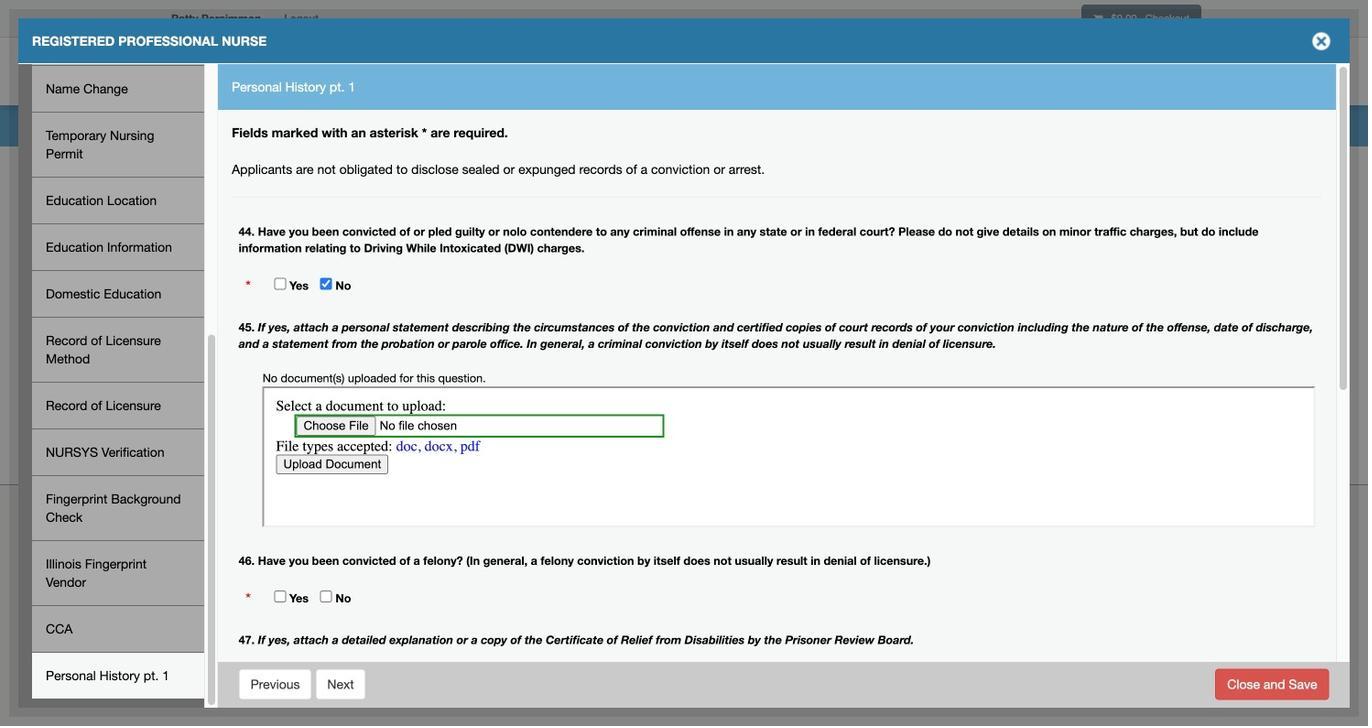Task type: describe. For each thing, give the bounding box(es) containing it.
1 chevron down image from the top
[[1167, 230, 1186, 249]]

shopping cart image
[[1094, 13, 1103, 24]]

5 chevron down image from the top
[[1167, 321, 1186, 340]]

illinois department of financial and professional regulation image
[[162, 41, 580, 100]]

2 chevron down image from the top
[[1167, 18, 1186, 38]]

2 chevron down image from the top
[[1167, 381, 1186, 400]]



Task type: locate. For each thing, give the bounding box(es) containing it.
chevron down image
[[1167, 0, 1186, 7], [1167, 18, 1186, 38], [1167, 49, 1186, 68], [1167, 109, 1186, 128], [1167, 321, 1186, 340]]

1 vertical spatial chevron down image
[[1167, 381, 1186, 400]]

None button
[[239, 669, 312, 700], [315, 669, 366, 700], [1216, 669, 1330, 700], [239, 669, 312, 700], [315, 669, 366, 700], [1216, 669, 1330, 700]]

None checkbox
[[320, 278, 332, 290]]

None checkbox
[[274, 278, 286, 290], [274, 591, 286, 603], [320, 591, 332, 603], [274, 278, 286, 290], [274, 591, 286, 603], [320, 591, 332, 603]]

chevron down image
[[1167, 230, 1186, 249], [1167, 381, 1186, 400]]

close window image
[[1307, 27, 1336, 56]]

4 chevron down image from the top
[[1167, 109, 1186, 128]]

1 chevron down image from the top
[[1167, 0, 1186, 7]]

0 vertical spatial chevron down image
[[1167, 230, 1186, 249]]

3 chevron down image from the top
[[1167, 49, 1186, 68]]



